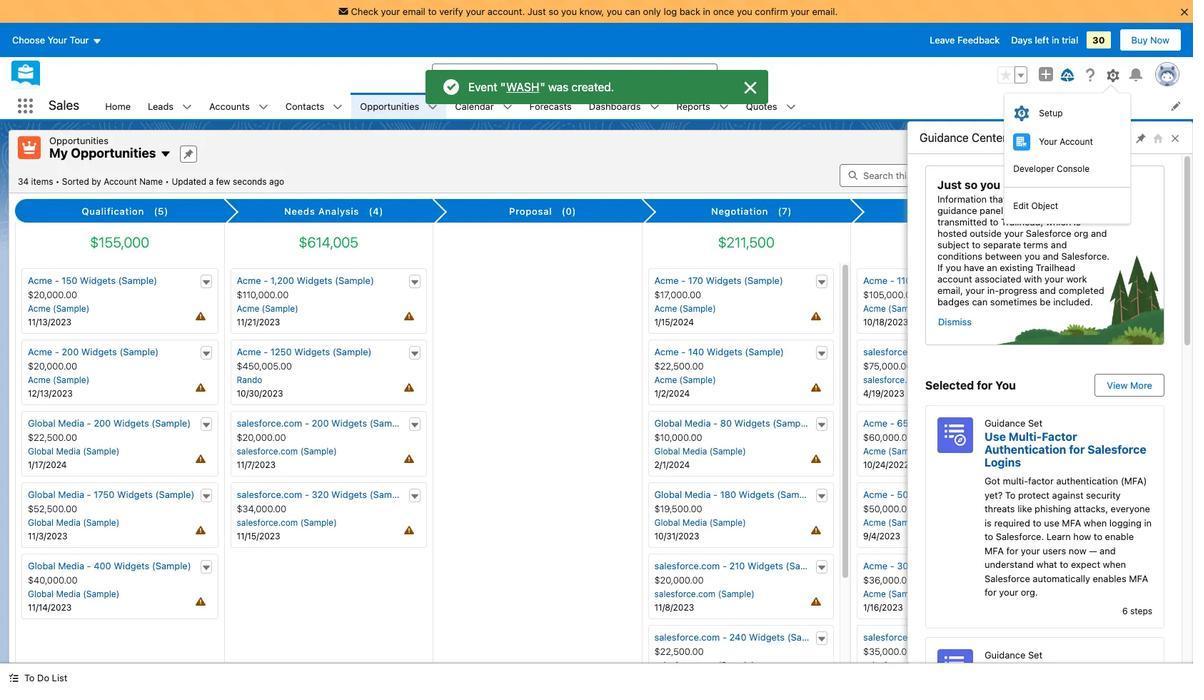 Task type: describe. For each thing, give the bounding box(es) containing it.
0 vertical spatial when
[[1084, 517, 1107, 529]]

your left the 'org.'
[[1000, 587, 1019, 599]]

global media (sample) link for $22,500.00
[[28, 446, 119, 457]]

your left email.
[[791, 6, 810, 17]]

salesforce. inside just so you know information that you submit to the guidance panel can sometimes be transmitted to trailhead, which is hosted outside your salesforce org and subject to separate terms and conditions between you and salesforce. if you have an existing trailhead account associated with your work email, your in-progress and completed badges can sometimes be included.
[[1062, 251, 1110, 262]]

authentication
[[1057, 476, 1119, 487]]

- for salesforce.com - 350 widgets (sample)
[[932, 632, 936, 644]]

days
[[1012, 34, 1033, 46]]

acme - 500 widgets (sample) link
[[864, 489, 995, 501]]

- for salesforce.com - 600 widgets (sample)
[[932, 346, 936, 358]]

check
[[351, 6, 379, 17]]

widgets right 400
[[114, 561, 150, 572]]

global inside $19,500.00 global media (sample) 10/31/2023
[[655, 518, 680, 529]]

account
[[938, 274, 973, 285]]

contacts
[[285, 100, 325, 112]]

existing
[[1000, 262, 1034, 274]]

your up what
[[1021, 545, 1040, 557]]

quotes list item
[[738, 93, 805, 119]]

leads
[[148, 100, 174, 112]]

acme inside "$20,000.00 acme (sample) 11/13/2023"
[[28, 304, 51, 314]]

(sample) inside $40,000.00 global media (sample) 11/14/2023
[[83, 589, 119, 600]]

1 vertical spatial in
[[1052, 34, 1060, 46]]

widgets for acme - 1,200 widgets (sample)
[[297, 275, 333, 286]]

200 for salesforce.com
[[312, 418, 329, 429]]

(5)
[[154, 206, 169, 217]]

center
[[972, 131, 1007, 144]]

text default image for salesforce.com - 240 widgets (sample) 'link'
[[817, 635, 827, 645]]

can for know
[[1006, 205, 1022, 216]]

acme up $36,000.00
[[864, 561, 888, 572]]

global media - 1750 widgets (sample)
[[28, 489, 195, 501]]

text default image inside to do list button
[[9, 674, 19, 684]]

your right verify
[[466, 6, 485, 17]]

$22,500.00 acme (sample) 1/2/2024
[[655, 361, 716, 399]]

(sample) inside $75,000.00 salesforce.com (sample) 4/19/2023
[[927, 375, 964, 386]]

acme up $17,000.00
[[655, 275, 679, 286]]

- left 80
[[714, 418, 718, 429]]

salesforce.com - 210 widgets (sample)
[[655, 561, 825, 572]]

acme left 150
[[28, 275, 52, 286]]

text default image inside opportunities list item
[[428, 102, 438, 112]]

buy now
[[1132, 34, 1170, 46]]

an
[[987, 262, 998, 274]]

$20,000.00 for acme - 150 widgets (sample)
[[28, 289, 77, 301]]

opportunities list item
[[352, 93, 447, 119]]

to up automatically
[[1060, 559, 1069, 571]]

1 horizontal spatial 200
[[94, 418, 111, 429]]

account.
[[488, 6, 525, 17]]

global media (sample) link for $40,000.00
[[28, 589, 119, 600]]

text default image for acme - 1250 widgets (sample)
[[410, 349, 420, 359]]

your inside popup button
[[48, 34, 67, 46]]

0 horizontal spatial be
[[1040, 296, 1051, 308]]

use
[[985, 431, 1006, 444]]

salesforce inside just so you know information that you submit to the guidance panel can sometimes be transmitted to trailhead, which is hosted outside your salesforce org and subject to separate terms and conditions between you and salesforce. if you have an existing trailhead account associated with your work email, your in-progress and completed badges can sometimes be included.
[[1026, 228, 1072, 239]]

- for salesforce.com - 240 widgets (sample)
[[723, 632, 727, 644]]

34 items • sorted by account name • updated a few seconds ago
[[18, 176, 284, 187]]

acme down 11/13/2023
[[28, 346, 52, 358]]

and inside the guidance set use multi-factor authentication for salesforce logins got multi-factor authentication (mfa) yet? to protect against security threats like phishing attacks, everyone is required to use mfa when logging in to salesforce. learn how to enable mfa for your users now — and understand what to expect when salesforce automatically enables mfa for your org.
[[1100, 545, 1116, 557]]

few
[[216, 176, 230, 187]]

to right subject
[[972, 239, 981, 251]]

view
[[1107, 380, 1128, 391]]

acme - 1,200 widgets (sample) link
[[237, 275, 374, 286]]

contacts link
[[277, 93, 333, 119]]

media inside $19,500.00 global media (sample) 10/31/2023
[[683, 518, 707, 529]]

global inside $52,500.00 global media (sample) 11/3/2023
[[28, 518, 54, 529]]

developer console
[[1014, 163, 1090, 174]]

opportunities inside list item
[[360, 100, 419, 112]]

acme (sample) link for 170
[[655, 304, 716, 314]]

salesforce.com down the 10/31/2023
[[655, 561, 720, 572]]

$40,000.00 global media (sample) 11/14/2023
[[28, 575, 119, 614]]

widgets for acme - 1250 widgets (sample)
[[294, 346, 330, 358]]

define
[[985, 662, 1021, 675]]

global up $52,500.00
[[28, 489, 55, 501]]

phishing
[[1035, 504, 1072, 515]]

trial
[[1062, 34, 1079, 46]]

text default image for acme - 150 widgets (sample)
[[201, 278, 211, 288]]

guidance set define your sales process
[[985, 650, 1129, 675]]

leads list item
[[139, 93, 201, 119]]

1 vertical spatial salesforce
[[1088, 444, 1147, 456]]

your left 'terms'
[[1005, 228, 1024, 239]]

can for to
[[625, 6, 641, 17]]

outside
[[970, 228, 1002, 239]]

salesforce.com (sample) link for 200
[[237, 446, 337, 457]]

text default image for acme - 650 widgets (sample) link
[[1025, 421, 1035, 431]]

you right the once
[[737, 6, 753, 17]]

acme up $50,000.00
[[864, 489, 888, 501]]

updated
[[172, 176, 206, 187]]

2 vertical spatial salesforce
[[985, 573, 1031, 585]]

acme up the $60,000.00
[[864, 418, 888, 429]]

with
[[1024, 274, 1042, 285]]

widgets right 80
[[735, 418, 770, 429]]

- left 180
[[714, 489, 718, 501]]

$20,000.00 salesforce.com (sample) 11/8/2023
[[655, 575, 755, 614]]

text default image for dashboards "link"
[[650, 102, 660, 112]]

you up with
[[1025, 251, 1041, 262]]

- for acme - 500 widgets (sample)
[[890, 489, 895, 501]]

global media (sample) link for $52,500.00
[[28, 518, 119, 529]]

—
[[1089, 545, 1097, 557]]

- left 1750
[[87, 489, 91, 501]]

global media (sample) link for $10,000.00
[[655, 446, 746, 457]]

acme inside '$110,000.00 acme (sample) 11/21/2023'
[[237, 304, 259, 314]]

salesforce.com - 240 widgets (sample) link
[[655, 632, 827, 644]]

$40,000.00
[[28, 575, 78, 586]]

- for acme - 1100 widgets (sample)
[[890, 275, 895, 286]]

$20,000.00 for salesforce.com - 210 widgets (sample)
[[655, 575, 704, 586]]

your right with
[[1045, 274, 1064, 285]]

240
[[730, 632, 747, 644]]

so inside just so you know information that you submit to the guidance panel can sometimes be transmitted to trailhead, which is hosted outside your salesforce org and subject to separate terms and conditions between you and salesforce. if you have an existing trailhead account associated with your work email, your in-progress and completed badges can sometimes be included.
[[965, 179, 978, 191]]

widgets right 180
[[739, 489, 775, 501]]

$20,000.00 salesforce.com (sample) 11/7/2023
[[237, 432, 337, 471]]

text default image for "global media - 400 widgets (sample)" link
[[201, 563, 211, 573]]

for up understand
[[1007, 545, 1019, 557]]

you up the "that" at the right
[[981, 179, 1001, 191]]

$22,500.00 for global
[[28, 432, 77, 444]]

event
[[468, 81, 497, 94]]

widgets for acme - 650 widgets (sample)
[[917, 418, 953, 429]]

global up $40,000.00
[[28, 561, 55, 572]]

global inside $40,000.00 global media (sample) 11/14/2023
[[28, 589, 54, 600]]

1 horizontal spatial mfa
[[1062, 517, 1082, 529]]

leave feedback
[[930, 34, 1000, 46]]

acme (sample) link for 200
[[28, 375, 89, 386]]

80
[[720, 418, 732, 429]]

in inside the guidance set use multi-factor authentication for salesforce logins got multi-factor authentication (mfa) yet? to protect against security threats like phishing attacks, everyone is required to use mfa when logging in to salesforce. learn how to enable mfa for your users now — and understand what to expect when salesforce automatically enables mfa for your org.
[[1145, 517, 1152, 529]]

how
[[1074, 531, 1092, 543]]

new
[[1144, 142, 1163, 154]]

calendar list item
[[447, 93, 521, 119]]

text default image for salesforce.com - 200 widgets (sample)
[[410, 421, 420, 431]]

you right if
[[946, 262, 962, 274]]

opportunities link
[[352, 93, 428, 119]]

acme inside $105,000.00 acme (sample) 10/18/2023
[[864, 304, 886, 314]]

text default image for acme - 300 widgets (sample) 'link'
[[1025, 563, 1035, 573]]

transmitted
[[938, 216, 988, 228]]

multi-
[[1003, 476, 1029, 487]]

set for your
[[1028, 650, 1043, 661]]

got
[[985, 476, 1001, 487]]

320
[[312, 489, 329, 501]]

acme inside $50,000.00 acme (sample) 9/4/2023
[[864, 518, 886, 529]]

media up $22,500.00 global media (sample) 1/17/2024
[[58, 418, 84, 429]]

(sample) inside $19,500.00 global media (sample) 10/31/2023
[[710, 518, 746, 529]]

buy
[[1132, 34, 1148, 46]]

text default image for acme - 1100 widgets (sample)
[[1025, 278, 1035, 288]]

text default image for acme - 500 widgets (sample) link
[[1025, 492, 1035, 502]]

global media (sample) link for $19,500.00
[[655, 518, 746, 529]]

- left 400
[[87, 561, 91, 572]]

global inside $22,500.00 global media (sample) 1/17/2024
[[28, 446, 54, 457]]

0 vertical spatial just
[[528, 6, 546, 17]]

contacts list item
[[277, 93, 352, 119]]

developer
[[1014, 163, 1055, 174]]

salesforce.com inside $35,000.00 salesforce.com (sample)
[[864, 661, 925, 671]]

work
[[1067, 274, 1088, 285]]

reports list item
[[668, 93, 738, 119]]

global up $10,000.00
[[655, 418, 682, 429]]

dashboards link
[[581, 93, 650, 119]]

(sample) inside $105,000.00 acme (sample) 10/18/2023
[[889, 304, 925, 314]]

(sample) inside $20,000.00 salesforce.com (sample) 11/8/2023
[[718, 589, 755, 600]]

list containing home
[[97, 93, 1194, 119]]

text default image for calendar link
[[503, 102, 513, 112]]

to up —
[[1094, 531, 1103, 543]]

qualification
[[82, 206, 144, 217]]

salesforce.com (sample) link for 600
[[864, 375, 964, 386]]

you left know,
[[561, 6, 577, 17]]

you down know
[[1009, 194, 1025, 205]]

attacks,
[[1074, 504, 1109, 515]]

your left in- on the right top
[[966, 285, 985, 296]]

salesforce.com - 600 widgets (sample) link
[[864, 346, 1036, 358]]

acme - 1250 widgets (sample)
[[237, 346, 372, 358]]

1250
[[271, 346, 292, 358]]

your account
[[1039, 136, 1093, 147]]

text default image for global media - 200 widgets (sample) link
[[201, 421, 211, 431]]

you right know,
[[607, 6, 623, 17]]

0 vertical spatial be
[[1074, 205, 1085, 216]]

acme (sample) link for 500
[[864, 518, 925, 529]]

view more
[[1107, 380, 1153, 391]]

$60,000.00
[[864, 432, 913, 444]]

$17,000.00
[[655, 289, 701, 301]]

org
[[1074, 228, 1089, 239]]

is inside just so you know information that you submit to the guidance panel can sometimes be transmitted to trailhead, which is hosted outside your salesforce org and subject to separate terms and conditions between you and salesforce. if you have an existing trailhead account associated with your work email, your in-progress and completed badges can sometimes be included.
[[1074, 216, 1081, 228]]

choose your tour
[[12, 34, 89, 46]]

dismiss button
[[938, 311, 973, 334]]

(4)
[[369, 206, 384, 217]]

acme (sample) link for 300
[[864, 589, 925, 600]]

300
[[897, 561, 915, 572]]

users
[[1043, 545, 1067, 557]]

by
[[92, 176, 101, 187]]

name
[[139, 176, 163, 187]]

you
[[996, 379, 1016, 392]]

- up $22,500.00 global media (sample) 1/17/2024
[[87, 418, 91, 429]]

media inside $10,000.00 global media (sample) 2/1/2024
[[683, 446, 707, 457]]

to right the email
[[428, 6, 437, 17]]

success alert dialog
[[425, 70, 768, 104]]

widgets for salesforce.com - 350 widgets (sample)
[[958, 632, 994, 644]]

$450,005.00 rando 10/30/2023
[[237, 361, 292, 399]]

my opportunities
[[49, 146, 156, 161]]

understand
[[985, 559, 1034, 571]]

seconds
[[233, 176, 267, 187]]

- for salesforce.com - 200 widgets (sample)
[[305, 418, 309, 429]]

(sample) inside $34,000.00 salesforce.com (sample) 11/15/2023
[[300, 518, 337, 529]]

email,
[[938, 285, 963, 296]]

separate
[[983, 239, 1021, 251]]

(18)
[[985, 206, 1005, 217]]

acme up the $105,000.00 at the top right
[[864, 275, 888, 286]]

salesforce.com - 200 widgets (sample)
[[237, 418, 409, 429]]

widgets for acme - 200 widgets (sample)
[[81, 346, 117, 358]]

expect
[[1071, 559, 1101, 571]]

salesforce.com (sample) link for 240
[[655, 661, 755, 671]]

acme (sample) link for 140
[[655, 375, 716, 386]]

proposal
[[509, 206, 552, 217]]

text default image for global media - 80 widgets (sample) link
[[817, 421, 827, 431]]

email.
[[813, 6, 838, 17]]

guidance
[[938, 205, 978, 216]]

text default image for salesforce.com - 350 widgets (sample)
[[1025, 635, 1035, 645]]

$450,005.00
[[237, 361, 292, 372]]

$20,000.00 for salesforce.com - 200 widgets (sample)
[[237, 432, 286, 444]]

acme left 140
[[655, 346, 679, 358]]

widgets up $22,500.00 global media (sample) 1/17/2024
[[113, 418, 149, 429]]

widgets for acme - 300 widgets (sample)
[[917, 561, 953, 572]]

for down understand
[[985, 587, 997, 599]]

media up $40,000.00
[[58, 561, 84, 572]]

210
[[730, 561, 745, 572]]

widgets for salesforce.com - 240 widgets (sample)
[[749, 632, 785, 644]]

140
[[688, 346, 704, 358]]

choose
[[12, 34, 45, 46]]

to down the "that" at the right
[[990, 216, 999, 228]]

global media - 80 widgets (sample) link
[[655, 418, 812, 429]]

media up $52,500.00
[[58, 489, 84, 501]]

is inside the guidance set use multi-factor authentication for salesforce logins got multi-factor authentication (mfa) yet? to protect against security threats like phishing attacks, everyone is required to use mfa when logging in to salesforce. learn how to enable mfa for your users now — and understand what to expect when salesforce automatically enables mfa for your org.
[[985, 517, 992, 529]]

global media - 180 widgets (sample)
[[655, 489, 816, 501]]

list view controls image
[[1014, 164, 1046, 187]]

global media - 80 widgets (sample)
[[655, 418, 812, 429]]

acme inside $60,000.00 acme (sample) 10/24/2022
[[864, 446, 886, 457]]

acme (sample) link for 650
[[864, 446, 925, 457]]

salesforce.com (sample) link for 210
[[655, 589, 755, 600]]

text default image for contacts link
[[333, 102, 343, 112]]

authentication
[[985, 444, 1067, 456]]

widgets right 1750
[[117, 489, 153, 501]]

text default image for global media - 180 widgets (sample) link
[[817, 492, 827, 502]]

$10,000.00 global media (sample) 2/1/2024
[[655, 432, 746, 471]]

just inside just so you know information that you submit to the guidance panel can sometimes be transmitted to trailhead, which is hosted outside your salesforce org and subject to separate terms and conditions between you and salesforce. if you have an existing trailhead account associated with your work email, your in-progress and completed badges can sometimes be included.
[[938, 179, 962, 191]]

for up authentication
[[1069, 444, 1085, 456]]

salesforce.com up $75,000.00
[[864, 346, 929, 358]]

which
[[1046, 216, 1072, 228]]



Task type: locate. For each thing, give the bounding box(es) containing it.
1 set from the top
[[1028, 418, 1043, 429]]

salesforce.com - 350 widgets (sample)
[[864, 632, 1036, 644]]

salesforce.com up $35,000.00
[[864, 632, 929, 644]]

• right name
[[165, 176, 169, 187]]

(sample) inside $22,500.00 acme (sample) 1/2/2024
[[680, 375, 716, 386]]

12/13/2023
[[28, 389, 73, 399]]

- for acme - 650 widgets (sample)
[[890, 418, 895, 429]]

salesforce.com inside the $20,000.00 salesforce.com (sample) 11/7/2023
[[237, 446, 298, 457]]

global
[[28, 418, 55, 429], [655, 418, 682, 429], [28, 446, 54, 457], [655, 446, 680, 457], [28, 489, 55, 501], [655, 489, 682, 501], [28, 518, 54, 529], [655, 518, 680, 529], [28, 561, 55, 572], [28, 589, 54, 600]]

to inside the guidance set use multi-factor authentication for salesforce logins got multi-factor authentication (mfa) yet? to protect against security threats like phishing attacks, everyone is required to use mfa when logging in to salesforce. learn how to enable mfa for your users now — and understand what to expect when salesforce automatically enables mfa for your org.
[[1006, 490, 1016, 501]]

acme up 11/13/2023
[[28, 304, 51, 314]]

widgets for acme - 500 widgets (sample)
[[917, 489, 953, 501]]

select list display image
[[1049, 164, 1080, 187]]

1 horizontal spatial sales
[[1052, 662, 1082, 675]]

0 vertical spatial to
[[1006, 490, 1016, 501]]

so
[[549, 6, 559, 17], [965, 179, 978, 191]]

set inside the guidance set use multi-factor authentication for salesforce logins got multi-factor authentication (mfa) yet? to protect against security threats like phishing attacks, everyone is required to use mfa when logging in to salesforce. learn how to enable mfa for your users now — and understand what to expect when salesforce automatically enables mfa for your org.
[[1028, 418, 1043, 429]]

global inside $10,000.00 global media (sample) 2/1/2024
[[655, 446, 680, 457]]

learn
[[1047, 531, 1071, 543]]

sales inside the "guidance set define your sales process"
[[1052, 662, 1082, 675]]

1 • from the left
[[56, 176, 60, 187]]

salesforce.com (sample) link for 350
[[864, 661, 964, 671]]

(sample) inside $10,000.00 global media (sample) 2/1/2024
[[710, 446, 746, 457]]

200
[[62, 346, 79, 358], [94, 418, 111, 429], [312, 418, 329, 429]]

$105,000.00 acme (sample) 10/18/2023
[[864, 289, 925, 328]]

1 vertical spatial is
[[985, 517, 992, 529]]

account up console
[[1060, 136, 1093, 147]]

media down $52,500.00
[[56, 518, 81, 529]]

$20,000.00 inside the $20,000.00 salesforce.com (sample) 11/7/2023
[[237, 432, 286, 444]]

1 vertical spatial mfa
[[985, 545, 1004, 557]]

- left 170
[[682, 275, 686, 286]]

0 horizontal spatial mfa
[[985, 545, 1004, 557]]

acme (sample) link up 11/13/2023
[[28, 304, 89, 314]]

salesforce.com up the $22,500.00 salesforce.com (sample)
[[655, 632, 720, 644]]

created.
[[571, 81, 614, 94]]

to inside button
[[24, 673, 35, 684]]

acme (sample) link down the $60,000.00
[[864, 446, 925, 457]]

text default image for acme - 1,200 widgets (sample)
[[410, 278, 420, 288]]

guidance for guidance set use multi-factor authentication for salesforce logins got multi-factor authentication (mfa) yet? to protect against security threats like phishing attacks, everyone is required to use mfa when logging in to salesforce. learn how to enable mfa for your users now — and understand what to expect when salesforce automatically enables mfa for your org.
[[985, 418, 1026, 429]]

large image
[[742, 79, 759, 96]]

check your email to verify your account. just so you know, you can only log back in once you confirm your email.
[[351, 6, 838, 17]]

that
[[990, 194, 1007, 205]]

your up developer console
[[1039, 136, 1058, 147]]

$35,000.00 salesforce.com (sample)
[[864, 646, 964, 671]]

4/19/2023
[[864, 389, 905, 399]]

global up 1/17/2024
[[28, 446, 54, 457]]

0 vertical spatial mfa
[[1062, 517, 1082, 529]]

text default image inside dashboards list item
[[650, 102, 660, 112]]

1 horizontal spatial can
[[972, 296, 988, 308]]

0 horizontal spatial salesforce.
[[996, 531, 1044, 543]]

$22,500.00 inside $22,500.00 global media (sample) 1/17/2024
[[28, 432, 77, 444]]

text default image inside accounts list item
[[258, 102, 268, 112]]

$22,500.00 global media (sample) 1/17/2024
[[28, 432, 119, 471]]

text default image inside contacts list item
[[333, 102, 343, 112]]

Search My Opportunities list view. search field
[[840, 164, 1011, 187]]

set for multi-
[[1028, 418, 1043, 429]]

salesforce.com - 210 widgets (sample) link
[[655, 561, 825, 572]]

1 vertical spatial to
[[24, 673, 35, 684]]

guidance inside the guidance set use multi-factor authentication for salesforce logins got multi-factor authentication (mfa) yet? to protect against security threats like phishing attacks, everyone is required to use mfa when logging in to salesforce. learn how to enable mfa for your users now — and understand what to expect when salesforce automatically enables mfa for your org.
[[985, 418, 1026, 429]]

widgets right the 300
[[917, 561, 953, 572]]

acme (sample) link down $50,000.00
[[864, 518, 925, 529]]

0 horizontal spatial in
[[703, 6, 711, 17]]

text default image
[[428, 102, 438, 112], [719, 102, 729, 112], [786, 102, 796, 112], [201, 278, 211, 288], [410, 278, 420, 288], [1025, 278, 1035, 288], [201, 349, 211, 359], [410, 349, 420, 359], [817, 349, 827, 359], [410, 421, 420, 431], [201, 492, 211, 502], [817, 563, 827, 573], [1025, 635, 1035, 645]]

$20,000.00 for acme - 200 widgets (sample)
[[28, 361, 77, 372]]

(sample) inside $20,000.00 acme (sample) 12/13/2023
[[53, 375, 89, 386]]

"
[[500, 81, 505, 94], [540, 81, 545, 94]]

salesforce.com inside $34,000.00 salesforce.com (sample) 11/15/2023
[[237, 518, 298, 529]]

$20,000.00 inside $20,000.00 acme (sample) 12/13/2023
[[28, 361, 77, 372]]

- for salesforce.com - 210 widgets (sample)
[[723, 561, 727, 572]]

mfa up understand
[[985, 545, 1004, 557]]

global media - 400 widgets (sample) link
[[28, 561, 191, 572]]

widgets right the 350
[[958, 632, 994, 644]]

forecasts link
[[521, 93, 581, 119]]

$22,500.00 inside the $22,500.00 salesforce.com (sample)
[[655, 646, 704, 658]]

text default image
[[182, 102, 192, 112], [258, 102, 268, 112], [333, 102, 343, 112], [503, 102, 513, 112], [650, 102, 660, 112], [160, 149, 172, 160], [817, 278, 827, 288], [201, 421, 211, 431], [817, 421, 827, 431], [1025, 421, 1035, 431], [410, 492, 420, 502], [817, 492, 827, 502], [1025, 492, 1035, 502], [201, 563, 211, 573], [1025, 563, 1035, 573], [817, 635, 827, 645], [9, 674, 19, 684]]

group
[[998, 66, 1028, 84]]

to left use
[[1033, 517, 1042, 529]]

$50,000.00
[[864, 504, 913, 515]]

1 horizontal spatial •
[[165, 176, 169, 187]]

$60,000.00 acme (sample) 10/24/2022
[[864, 432, 925, 471]]

enables
[[1093, 573, 1127, 585]]

widgets for acme - 140 widgets (sample)
[[707, 346, 743, 358]]

closed won
[[917, 206, 975, 217]]

1 vertical spatial your
[[1039, 136, 1058, 147]]

media inside $52,500.00 global media (sample) 11/3/2023
[[56, 518, 81, 529]]

$20,000.00 inside "$20,000.00 acme (sample) 11/13/2023"
[[28, 289, 77, 301]]

text default image for acme - 200 widgets (sample)
[[201, 349, 211, 359]]

1 horizontal spatial is
[[1074, 216, 1081, 228]]

11/13/2023
[[28, 317, 72, 328]]

(sample) inside $60,000.00 acme (sample) 10/24/2022
[[889, 446, 925, 457]]

$22,500.00 inside $22,500.00 acme (sample) 1/2/2024
[[655, 361, 704, 372]]

$17,000.00 acme (sample) 1/15/2024
[[655, 289, 716, 328]]

salesforce. inside the guidance set use multi-factor authentication for salesforce logins got multi-factor authentication (mfa) yet? to protect against security threats like phishing attacks, everyone is required to use mfa when logging in to salesforce. learn how to enable mfa for your users now — and understand what to expect when salesforce automatically enables mfa for your org.
[[996, 531, 1044, 543]]

against
[[1053, 490, 1084, 501]]

acme (sample) link for 1100
[[864, 304, 925, 314]]

salesforce.com (sample) link up 11/8/2023 at the bottom
[[655, 589, 755, 600]]

(sample)
[[118, 275, 157, 286], [335, 275, 374, 286], [744, 275, 783, 286], [958, 275, 997, 286], [53, 304, 89, 314], [262, 304, 298, 314], [680, 304, 716, 314], [889, 304, 925, 314], [120, 346, 159, 358], [333, 346, 372, 358], [745, 346, 784, 358], [997, 346, 1036, 358], [53, 375, 89, 386], [680, 375, 716, 386], [927, 375, 964, 386], [152, 418, 191, 429], [370, 418, 409, 429], [773, 418, 812, 429], [955, 418, 995, 429], [83, 446, 119, 457], [300, 446, 337, 457], [710, 446, 746, 457], [889, 446, 925, 457], [155, 489, 195, 501], [370, 489, 409, 501], [777, 489, 816, 501], [955, 489, 995, 501], [83, 518, 119, 529], [300, 518, 337, 529], [710, 518, 746, 529], [889, 518, 925, 529], [152, 561, 191, 572], [786, 561, 825, 572], [955, 561, 995, 572], [83, 589, 119, 600], [718, 589, 755, 600], [889, 589, 925, 600], [788, 632, 827, 644], [997, 632, 1036, 644], [718, 661, 755, 671], [927, 661, 964, 671]]

salesforce.com (sample) link
[[864, 375, 964, 386], [237, 446, 337, 457], [237, 518, 337, 529], [655, 589, 755, 600], [655, 661, 755, 671], [864, 661, 964, 671]]

1 horizontal spatial salesforce.
[[1062, 251, 1110, 262]]

for left 'you'
[[977, 379, 993, 392]]

(sample) inside $17,000.00 acme (sample) 1/15/2024
[[680, 304, 716, 314]]

0 vertical spatial $22,500.00
[[655, 361, 704, 372]]

400
[[94, 561, 111, 572]]

(sample) inside $22,500.00 global media (sample) 1/17/2024
[[83, 446, 119, 457]]

$20,000.00 up 12/13/2023 at the left of the page
[[28, 361, 77, 372]]

acme (sample) link for 150
[[28, 304, 89, 314]]

text default image inside "calendar" list item
[[503, 102, 513, 112]]

widgets up $20,000.00 acme (sample) 12/13/2023
[[81, 346, 117, 358]]

in right left
[[1052, 34, 1060, 46]]

- left 150
[[55, 275, 59, 286]]

11/3/2023
[[28, 531, 68, 542]]

acme inside $17,000.00 acme (sample) 1/15/2024
[[655, 304, 677, 314]]

panel
[[980, 205, 1004, 216]]

guidance up the define
[[985, 650, 1026, 661]]

1 vertical spatial just
[[938, 179, 962, 191]]

0 vertical spatial salesforce
[[1026, 228, 1072, 239]]

global up 2/1/2024
[[655, 446, 680, 457]]

account
[[1060, 136, 1093, 147], [104, 176, 137, 187]]

set inside the "guidance set define your sales process"
[[1028, 650, 1043, 661]]

2 vertical spatial your
[[1024, 662, 1049, 675]]

text default image for leads link
[[182, 102, 192, 112]]

needs
[[284, 206, 315, 217]]

1 vertical spatial sales
[[1052, 662, 1082, 675]]

2 horizontal spatial mfa
[[1129, 573, 1149, 585]]

2 • from the left
[[165, 176, 169, 187]]

acme - 650 widgets (sample) link
[[864, 418, 995, 429]]

your inside the "guidance set define your sales process"
[[1024, 662, 1049, 675]]

widgets for salesforce.com - 210 widgets (sample)
[[748, 561, 784, 572]]

salesforce down understand
[[985, 573, 1031, 585]]

widgets right 240
[[749, 632, 785, 644]]

acme up $450,005.00
[[237, 346, 261, 358]]

list
[[97, 93, 1194, 119]]

170
[[688, 275, 704, 286]]

2 horizontal spatial can
[[1006, 205, 1022, 216]]

1 vertical spatial sometimes
[[991, 296, 1038, 308]]

- for acme - 150 widgets (sample)
[[55, 275, 59, 286]]

opportunities
[[360, 100, 419, 112], [49, 135, 109, 146], [71, 146, 156, 161]]

acme - 1,200 widgets (sample)
[[237, 275, 374, 286]]

salesforce. down the org
[[1062, 251, 1110, 262]]

widgets right 170
[[706, 275, 742, 286]]

have
[[964, 262, 985, 274]]

salesforce down object
[[1026, 228, 1072, 239]]

1 vertical spatial be
[[1040, 296, 1051, 308]]

guidance up search my opportunities list view. search box
[[920, 131, 969, 144]]

0 vertical spatial sales
[[49, 98, 79, 113]]

steps
[[1131, 606, 1153, 617]]

if
[[938, 262, 944, 274]]

$36,000.00 acme (sample) 1/16/2023
[[864, 575, 925, 614]]

- left the 350
[[932, 632, 936, 644]]

global media (sample) link up 1/17/2024
[[28, 446, 119, 457]]

salesforce.com inside $75,000.00 salesforce.com (sample) 4/19/2023
[[864, 375, 925, 386]]

text default image for the accounts link
[[258, 102, 268, 112]]

1 horizontal spatial in
[[1052, 34, 1060, 46]]

$22,500.00 down 11/8/2023 at the bottom
[[655, 646, 704, 658]]

to left the
[[1060, 194, 1068, 205]]

1 vertical spatial when
[[1103, 559, 1126, 571]]

salesforce.com inside the $22,500.00 salesforce.com (sample)
[[655, 661, 716, 671]]

text default image for acme - 170 widgets (sample) link
[[817, 278, 827, 288]]

hosted
[[938, 228, 968, 239]]

2 vertical spatial can
[[972, 296, 988, 308]]

salesforce.com (sample) link down $75,000.00
[[864, 375, 964, 386]]

mfa
[[1062, 517, 1082, 529], [985, 545, 1004, 557], [1129, 573, 1149, 585]]

0 vertical spatial your
[[48, 34, 67, 46]]

600
[[939, 346, 956, 358]]

trailhead
[[1036, 262, 1076, 274]]

salesforce.com down 10/30/2023
[[237, 418, 302, 429]]

widgets right 1250
[[294, 346, 330, 358]]

-
[[55, 275, 59, 286], [264, 275, 268, 286], [682, 275, 686, 286], [890, 275, 895, 286], [55, 346, 59, 358], [264, 346, 268, 358], [682, 346, 686, 358], [932, 346, 936, 358], [87, 418, 91, 429], [305, 418, 309, 429], [714, 418, 718, 429], [890, 418, 895, 429], [87, 489, 91, 501], [305, 489, 309, 501], [714, 489, 718, 501], [890, 489, 895, 501], [87, 561, 91, 572], [723, 561, 727, 572], [890, 561, 895, 572], [723, 632, 727, 644], [932, 632, 936, 644]]

salesforce. down required at the right bottom of page
[[996, 531, 1044, 543]]

text default image inside 'reports' list item
[[719, 102, 729, 112]]

2 vertical spatial mfa
[[1129, 573, 1149, 585]]

text default image for salesforce.com - 320 widgets (sample) link
[[410, 492, 420, 502]]

0 horizontal spatial "
[[500, 81, 505, 94]]

global down 12/13/2023 at the left of the page
[[28, 418, 55, 429]]

acme inside "$36,000.00 acme (sample) 1/16/2023"
[[864, 589, 886, 600]]

0 horizontal spatial to
[[24, 673, 35, 684]]

acme (sample) link down the $105,000.00 at the top right
[[864, 304, 925, 314]]

0 vertical spatial guidance
[[920, 131, 969, 144]]

salesforce.com up $34,000.00
[[237, 489, 302, 501]]

negotiation
[[711, 206, 769, 217]]

widgets right 320
[[331, 489, 367, 501]]

0 horizontal spatial account
[[104, 176, 137, 187]]

quotes
[[746, 100, 777, 112]]

to down 'threats'
[[985, 531, 994, 543]]

$36,000.00
[[864, 575, 913, 586]]

widgets for salesforce.com - 600 widgets (sample)
[[959, 346, 994, 358]]

0 horizontal spatial is
[[985, 517, 992, 529]]

- for acme - 1,200 widgets (sample)
[[264, 275, 268, 286]]

salesforce.com inside $20,000.00 salesforce.com (sample) 11/8/2023
[[655, 589, 716, 600]]

set
[[1028, 418, 1043, 429], [1028, 650, 1043, 661]]

- left 600
[[932, 346, 936, 358]]

just up information
[[938, 179, 962, 191]]

so up information
[[965, 179, 978, 191]]

security
[[1086, 490, 1121, 501]]

1 vertical spatial so
[[965, 179, 978, 191]]

$50,000.00 acme (sample) 9/4/2023
[[864, 504, 925, 542]]

is right which
[[1074, 216, 1081, 228]]

$155,000
[[90, 234, 149, 251]]

accounts list item
[[201, 93, 277, 119]]

protect
[[1019, 490, 1050, 501]]

0 vertical spatial can
[[625, 6, 641, 17]]

widgets for salesforce.com - 200 widgets (sample)
[[332, 418, 367, 429]]

so left know,
[[549, 6, 559, 17]]

acme up 1/15/2024
[[655, 304, 677, 314]]

mfa right enables on the bottom right of the page
[[1129, 573, 1149, 585]]

text default image inside "leads" list item
[[182, 102, 192, 112]]

media up $10,000.00
[[685, 418, 711, 429]]

know,
[[580, 6, 604, 17]]

2 " from the left
[[540, 81, 545, 94]]

- left 210 at bottom
[[723, 561, 727, 572]]

11/15/2023
[[237, 531, 280, 542]]

(sample) inside '$110,000.00 acme (sample) 11/21/2023'
[[262, 304, 298, 314]]

salesforce.com - 320 widgets (sample) link
[[237, 489, 409, 501]]

buy now button
[[1120, 29, 1182, 51]]

1 vertical spatial account
[[104, 176, 137, 187]]

guidance for guidance set define your sales process
[[985, 650, 1026, 661]]

0 horizontal spatial 200
[[62, 346, 79, 358]]

terms
[[1024, 239, 1049, 251]]

1 " from the left
[[500, 81, 505, 94]]

global media - 200 widgets (sample) link
[[28, 418, 191, 429]]

1/17/2024
[[28, 460, 67, 471]]

2 vertical spatial guidance
[[985, 650, 1026, 661]]

$34,000.00
[[237, 504, 287, 515]]

set up multi-
[[1028, 418, 1043, 429]]

developer console link
[[1005, 156, 1131, 181]]

media inside $40,000.00 global media (sample) 11/14/2023
[[56, 589, 81, 600]]

0 horizontal spatial so
[[549, 6, 559, 17]]

0 horizontal spatial can
[[625, 6, 641, 17]]

trailhead,
[[1001, 216, 1044, 228]]

salesforce.com down $34,000.00
[[237, 518, 298, 529]]

edit object link
[[1005, 193, 1131, 218]]

(sample) inside the $20,000.00 salesforce.com (sample) 11/7/2023
[[300, 446, 337, 457]]

0 vertical spatial is
[[1074, 216, 1081, 228]]

progress
[[1000, 285, 1038, 296]]

1 horizontal spatial just
[[938, 179, 962, 191]]

(sample) inside $52,500.00 global media (sample) 11/3/2023
[[83, 518, 119, 529]]

global media (sample) link down $19,500.00
[[655, 518, 746, 529]]

media up $19,500.00
[[685, 489, 711, 501]]

salesforce.com (sample) link for 320
[[237, 518, 337, 529]]

None search field
[[840, 164, 1011, 187]]

set up define your sales process link at the bottom right of page
[[1028, 650, 1043, 661]]

(sample) inside "$20,000.00 acme (sample) 11/13/2023"
[[53, 304, 89, 314]]

text default image for acme - 140 widgets (sample)
[[817, 349, 827, 359]]

acme inside $20,000.00 acme (sample) 12/13/2023
[[28, 375, 51, 386]]

my opportunities status
[[18, 176, 172, 187]]

0 vertical spatial account
[[1060, 136, 1093, 147]]

event " wash " was created.
[[468, 81, 614, 94]]

text default image for global media - 1750 widgets (sample)
[[201, 492, 211, 502]]

to do list
[[24, 673, 67, 684]]

1 vertical spatial set
[[1028, 650, 1043, 661]]

salesforce.com (sample) link down $35,000.00
[[864, 661, 964, 671]]

widgets right 1,200 on the top of the page
[[297, 275, 333, 286]]

widgets for salesforce.com - 320 widgets (sample)
[[331, 489, 367, 501]]

- for acme - 1250 widgets (sample)
[[264, 346, 268, 358]]

1 vertical spatial guidance
[[985, 418, 1026, 429]]

0 vertical spatial so
[[549, 6, 559, 17]]

your left the email
[[381, 6, 400, 17]]

2 set from the top
[[1028, 650, 1043, 661]]

- for acme - 170 widgets (sample)
[[682, 275, 686, 286]]

1 horizontal spatial account
[[1060, 136, 1093, 147]]

can right "(18)"
[[1006, 205, 1022, 216]]

- for salesforce.com - 320 widgets (sample)
[[305, 489, 309, 501]]

in down everyone
[[1145, 517, 1152, 529]]

2 vertical spatial in
[[1145, 517, 1152, 529]]

1 horizontal spatial "
[[540, 81, 545, 94]]

(sample) inside $50,000.00 acme (sample) 9/4/2023
[[889, 518, 925, 529]]

acme up $110,000.00
[[237, 275, 261, 286]]

a
[[209, 176, 214, 187]]

- for acme - 200 widgets (sample)
[[55, 346, 59, 358]]

widgets right 210 at bottom
[[748, 561, 784, 572]]

factor
[[1042, 431, 1078, 444]]

(sample) inside $35,000.00 salesforce.com (sample)
[[927, 661, 964, 671]]

$22,500.00 for acme
[[655, 361, 704, 372]]

global up $19,500.00
[[655, 489, 682, 501]]

selected for you
[[926, 379, 1016, 392]]

$10,000.00
[[655, 432, 703, 444]]

(sample) inside the $22,500.00 salesforce.com (sample)
[[718, 661, 755, 671]]

0 vertical spatial sometimes
[[1024, 205, 1071, 216]]

required
[[995, 517, 1031, 529]]

media inside $22,500.00 global media (sample) 1/17/2024
[[56, 446, 81, 457]]

1 vertical spatial salesforce.
[[996, 531, 1044, 543]]

text default image inside quotes list item
[[786, 102, 796, 112]]

closed
[[917, 206, 951, 217]]

1 horizontal spatial to
[[1006, 490, 1016, 501]]

be down with
[[1040, 296, 1051, 308]]

sales up my
[[49, 98, 79, 113]]

2 horizontal spatial 200
[[312, 418, 329, 429]]

200 for acme
[[62, 346, 79, 358]]

$20,000.00 inside $20,000.00 salesforce.com (sample) 11/8/2023
[[655, 575, 704, 586]]

acme up the 9/4/2023
[[864, 518, 886, 529]]

guidance up use
[[985, 418, 1026, 429]]

salesforce
[[1026, 228, 1072, 239], [1088, 444, 1147, 456], [985, 573, 1031, 585]]

0 horizontal spatial •
[[56, 176, 60, 187]]

widgets for acme - 150 widgets (sample)
[[80, 275, 116, 286]]

global media (sample) link down $52,500.00
[[28, 518, 119, 529]]

0 horizontal spatial sales
[[49, 98, 79, 113]]

submit
[[1028, 194, 1057, 205]]

acme (sample) link for 1,200
[[237, 304, 298, 314]]

acme up 11/21/2023
[[237, 304, 259, 314]]

widgets for acme - 170 widgets (sample)
[[706, 275, 742, 286]]

account inside my opportunities|opportunities|list view element
[[104, 176, 137, 187]]

0 horizontal spatial just
[[528, 6, 546, 17]]

log
[[664, 6, 677, 17]]

1 vertical spatial $22,500.00
[[28, 432, 77, 444]]

when up enables on the bottom right of the page
[[1103, 559, 1126, 571]]

acme (sample) link up 12/13/2023 at the left of the page
[[28, 375, 89, 386]]

(sample) inside "$36,000.00 acme (sample) 1/16/2023"
[[889, 589, 925, 600]]

edit
[[1014, 200, 1029, 211]]

1 horizontal spatial be
[[1074, 205, 1085, 216]]

when down attacks,
[[1084, 517, 1107, 529]]

1750
[[94, 489, 115, 501]]

$22,500.00 up 1/17/2024
[[28, 432, 77, 444]]

conditions
[[938, 251, 983, 262]]

to down multi-
[[1006, 490, 1016, 501]]

text default image for salesforce.com - 210 widgets (sample)
[[817, 563, 827, 573]]

widgets for acme - 1100 widgets (sample)
[[920, 275, 956, 286]]

1 horizontal spatial so
[[965, 179, 978, 191]]

acme - 1250 widgets (sample) link
[[237, 346, 372, 358]]

be up the org
[[1074, 205, 1085, 216]]

dashboards list item
[[581, 93, 668, 119]]

- for acme - 140 widgets (sample)
[[682, 346, 686, 358]]

- up $450,005.00
[[264, 346, 268, 358]]

2 vertical spatial $22,500.00
[[655, 646, 704, 658]]

- for acme - 300 widgets (sample)
[[890, 561, 895, 572]]

acme up 1/2/2024
[[655, 375, 677, 386]]

my opportunities|opportunities|list view element
[[9, 130, 1185, 693]]

2 horizontal spatial in
[[1145, 517, 1152, 529]]

200 up the $20,000.00 salesforce.com (sample) 11/7/2023 at the left bottom
[[312, 418, 329, 429]]

0 vertical spatial set
[[1028, 418, 1043, 429]]

guidance inside the "guidance set define your sales process"
[[985, 650, 1026, 661]]

acme up 12/13/2023 at the left of the page
[[28, 375, 51, 386]]

0 vertical spatial salesforce.
[[1062, 251, 1110, 262]]

global media - 1750 widgets (sample) link
[[28, 489, 195, 501]]

acme inside $22,500.00 acme (sample) 1/2/2024
[[655, 375, 677, 386]]

is down 'threats'
[[985, 517, 992, 529]]

leave feedback link
[[930, 34, 1000, 46]]

500
[[897, 489, 915, 501]]

1 vertical spatial can
[[1006, 205, 1022, 216]]

guidance for guidance center
[[920, 131, 969, 144]]

acme - 150 widgets (sample)
[[28, 275, 157, 286]]

0 vertical spatial in
[[703, 6, 711, 17]]



Task type: vqa. For each thing, say whether or not it's contained in the screenshot.


